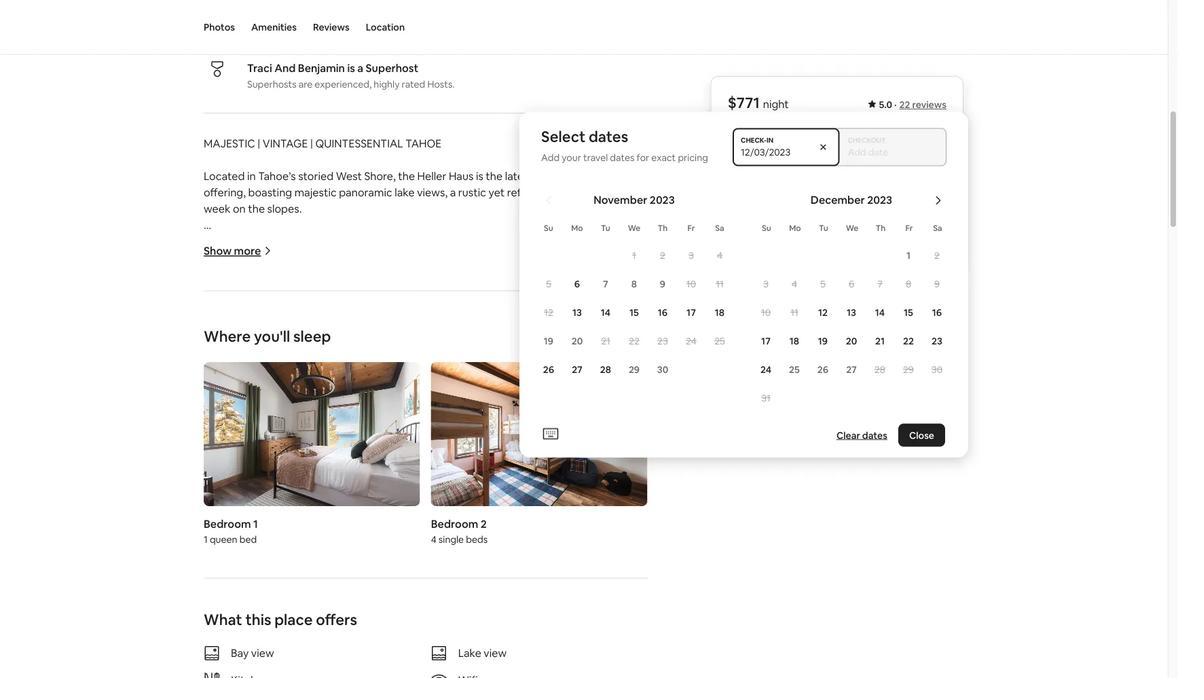 Task type: describe. For each thing, give the bounding box(es) containing it.
clear dates button
[[832, 424, 893, 447]]

heller inside greeted with the warmth of alder and redwoods, you can unload your gear as you enter the mudroom. shake the snow off your boots, unload your gear, and head inside the old growth redwood halls of heller haus.
[[328, 658, 357, 672]]

alpine
[[332, 413, 362, 427]]

snow
[[329, 642, 355, 656]]

hearth
[[250, 315, 283, 329]]

1 vertical spatial all
[[275, 511, 286, 525]]

a down renovated
[[288, 413, 294, 427]]

sleep
[[294, 327, 331, 346]]

the up shake
[[273, 625, 289, 639]]

1 inside - panoramic lake view ~ 3000 sq ft luxury lodge - 5 bedrooms, 1 king, 3 queens, 4 twins bunks, (sleeps up to 12) - 4 bathrooms
[[275, 267, 280, 280]]

2 mo from the left
[[790, 223, 802, 233]]

1 15 button from the left
[[620, 299, 649, 326]]

1 horizontal spatial add
[[736, 146, 755, 158]]

calendar application
[[520, 178, 1179, 424]]

1 29 button from the left
[[620, 356, 649, 383]]

- panoramic lake view ~ 3000 sq ft luxury lodge - 5 bedrooms, 1 king, 3 queens, 4 twins bunks, (sleeps up to 12) - 4 bathrooms
[[204, 234, 514, 297]]

bathrooms
[[219, 283, 274, 297]]

rubicon inside a home for all seasons, and retaining its gorgeous redwood post and beam architecture and soaring granite fireplace, this cozy but spacious mountain lodge is the perfect basecamp for all of your tahoe adventures. enjoy panoramic views from rubicon peak to mt rose, and sapphire blue waters that appear to be so close you could almost reach it. the heller haus is perched atop a vista that allows for a truly four season tahoe experience.
[[562, 511, 602, 525]]

2 horizontal spatial 5
[[821, 278, 826, 290]]

1 vertical spatial 4 button
[[781, 270, 809, 297]]

waters
[[339, 527, 373, 541]]

2 27 button from the left
[[838, 356, 866, 383]]

2 23 button from the left
[[923, 327, 952, 354]]

in right yourself
[[315, 32, 322, 44]]

1 8 button from the left
[[620, 270, 649, 297]]

0 vertical spatial 11 button
[[706, 270, 735, 297]]

0 horizontal spatial unload
[[433, 642, 467, 656]]

0 vertical spatial unload
[[491, 625, 525, 639]]

2 29 from the left
[[904, 363, 915, 375]]

the up delivering
[[431, 397, 447, 411]]

select
[[542, 127, 586, 146]]

1 vertical spatial that
[[398, 544, 419, 558]]

superhosts
[[247, 78, 297, 90]]

is down sapphire
[[284, 544, 291, 558]]

traci for superhosts
[[247, 61, 272, 75]]

of up snow
[[333, 625, 343, 639]]

ski
[[210, 348, 224, 362]]

tahoe's
[[258, 169, 296, 183]]

1 19 button from the left
[[535, 327, 563, 354]]

and down rich
[[204, 430, 223, 444]]

1 vertical spatial an
[[204, 446, 216, 460]]

thoughtfully renovated and restored in 2023, the heller haus returns to tahoe with the rich character of a classic alpine lodge, while delivering refined modern appointments and stunning design allowing you to unwind after an exhilarating day on the slopes, or a an epic day out on the lake.
[[204, 397, 637, 460]]

while
[[398, 413, 423, 427]]

slopes.
[[267, 201, 302, 215]]

2 12 from the left
[[819, 306, 828, 318]]

a left vista
[[364, 544, 370, 558]]

from
[[535, 511, 560, 525]]

as
[[577, 625, 588, 639]]

wifi
[[306, 332, 327, 346]]

2 21 from the left
[[876, 335, 885, 347]]

peak
[[605, 511, 629, 525]]

or
[[616, 430, 627, 444]]

check availability
[[793, 224, 882, 238]]

0 vertical spatial 25
[[715, 335, 726, 347]]

2 16 button from the left
[[923, 299, 952, 326]]

2 13 from the left
[[847, 306, 857, 318]]

4 - from the top
[[204, 315, 208, 329]]

lodge
[[513, 495, 541, 509]]

warmth
[[292, 625, 331, 639]]

in up yourself
[[304, 14, 313, 28]]

mesh
[[276, 332, 303, 346]]

1 | from the left
[[258, 136, 260, 150]]

the up the or
[[617, 397, 634, 411]]

this for what this place offers
[[246, 610, 271, 630]]

and up mesh
[[286, 315, 305, 329]]

mudroom.
[[223, 642, 275, 656]]

report
[[809, 372, 840, 384]]

starlink
[[233, 332, 274, 346]]

greeted
[[204, 625, 246, 639]]

2023 for december 2023
[[868, 193, 893, 207]]

0 horizontal spatial 24 button
[[677, 327, 706, 354]]

1 14 from the left
[[601, 306, 611, 318]]

ft
[[255, 250, 264, 264]]

1 9 button from the left
[[649, 270, 677, 297]]

night
[[764, 97, 789, 111]]

1 22 button from the left
[[620, 327, 649, 354]]

with inside greeted with the warmth of alder and redwoods, you can unload your gear as you enter the mudroom. shake the snow off your boots, unload your gear, and head inside the old growth redwood halls of heller haus.
[[248, 625, 270, 639]]

the right shore,
[[398, 169, 415, 183]]

lodge,
[[364, 413, 395, 427]]

1 23 from the left
[[658, 335, 669, 347]]

1 13 from the left
[[573, 306, 582, 318]]

adventures.
[[359, 511, 418, 525]]

you right as
[[591, 625, 609, 639]]

perfect
[[573, 495, 611, 509]]

a right the or
[[629, 430, 635, 444]]

tahoe
[[406, 136, 442, 150]]

bunks,
[[399, 267, 432, 280]]

0 horizontal spatial 3 button
[[677, 242, 706, 269]]

its
[[388, 479, 400, 492]]

reviews button
[[313, 0, 350, 54]]

fireplace,
[[302, 495, 349, 509]]

and up "fireplace,"
[[320, 479, 339, 492]]

views
[[505, 511, 533, 525]]

2 29 button from the left
[[895, 356, 923, 383]]

and up lodge on the left bottom of page
[[525, 479, 544, 492]]

1 horizontal spatial 24
[[761, 363, 772, 375]]

2 19 button from the left
[[809, 327, 838, 354]]

1 23 button from the left
[[649, 327, 677, 354]]

0 horizontal spatial service
[[745, 298, 782, 312]]

the up growth
[[204, 642, 221, 656]]

1 vertical spatial 25
[[790, 363, 800, 375]]

stunning
[[225, 430, 268, 444]]

1 vertical spatial day
[[242, 446, 260, 460]]

a left rustic
[[450, 185, 456, 199]]

home
[[214, 479, 243, 492]]

of inside a home for all seasons, and retaining its gorgeous redwood post and beam architecture and soaring granite fireplace, this cozy but spacious mountain lodge is the perfect basecamp for all of your tahoe adventures. enjoy panoramic views from rubicon peak to mt rose, and sapphire blue waters that appear to be so close you could almost reach it. the heller haus is perched atop a vista that allows for a truly four season tahoe experience.
[[288, 511, 299, 525]]

2 su from the left
[[762, 223, 772, 233]]

30 for first 30 button from the right
[[932, 363, 943, 375]]

10 for "10" button to the left
[[687, 278, 697, 290]]

1 vertical spatial 24 button
[[752, 356, 781, 383]]

0 horizontal spatial that
[[376, 527, 397, 541]]

the left lake.
[[297, 446, 314, 460]]

3 inside where you'll sleep region
[[580, 328, 585, 341]]

allowing
[[307, 430, 348, 444]]

traci and benjamin covers the service fee for their guests.
[[728, 298, 905, 339]]

2 28 button from the left
[[866, 356, 895, 383]]

1 horizontal spatial on
[[282, 446, 295, 460]]

3 inside - panoramic lake view ~ 3000 sq ft luxury lodge - 5 bedrooms, 1 king, 3 queens, 4 twins bunks, (sleeps up to 12) - 4 bathrooms
[[309, 267, 315, 280]]

2 for november 2023
[[660, 249, 666, 261]]

1 21 button from the left
[[592, 327, 620, 354]]

traci and benjamin is a superhost superhosts are experienced, highly rated hosts.
[[247, 61, 455, 90]]

0 horizontal spatial 25 button
[[706, 327, 735, 354]]

a home for all seasons, and retaining its gorgeous redwood post and beam architecture and soaring granite fireplace, this cozy but spacious mountain lodge is the perfect basecamp for all of your tahoe adventures. enjoy panoramic views from rubicon peak to mt rose, and sapphire blue waters that appear to be so close you could almost reach it. the heller haus is perched atop a vista that allows for a truly four season tahoe experience.
[[204, 479, 645, 574]]

no service fee.
[[728, 298, 804, 312]]

2 we from the left
[[846, 223, 859, 233]]

1 vertical spatial 3 button
[[752, 270, 781, 297]]

it.
[[626, 527, 635, 541]]

·
[[895, 99, 897, 111]]

classic
[[297, 413, 329, 427]]

1 vertical spatial tahoe
[[326, 511, 357, 525]]

boots,
[[399, 642, 431, 656]]

located in tahoe's storied west shore, the heller haus is the latest stayluxe rubicon offering, boasting majestic panoramic lake views, a rustic yet refined setting to enjoy a week on the slopes.
[[204, 169, 634, 215]]

vista
[[372, 544, 396, 558]]

1 30 button from the left
[[649, 356, 677, 383]]

november 2023
[[594, 193, 675, 207]]

1 29 from the left
[[629, 363, 640, 375]]

where you'll sleep region
[[198, 324, 653, 551]]

1 sa from the left
[[716, 223, 725, 233]]

1 5 button from the left
[[535, 270, 563, 297]]

2 9 button from the left
[[923, 270, 952, 297]]

bedroom for bedroom 1
[[204, 517, 251, 530]]

and right gear,
[[521, 642, 540, 656]]

2 5 button from the left
[[809, 270, 838, 297]]

1 we from the left
[[628, 223, 641, 233]]

16 for 2nd 16 button from the right
[[658, 306, 668, 318]]

architecture
[[577, 479, 639, 492]]

6 - from the top
[[204, 348, 208, 362]]

week
[[204, 201, 231, 215]]

majestic
[[204, 136, 255, 150]]

redwoods,
[[395, 625, 448, 639]]

benjamin for their
[[859, 298, 905, 312]]

but
[[397, 495, 415, 509]]

where
[[204, 327, 251, 346]]

2 23 from the left
[[932, 335, 943, 347]]

out
[[263, 446, 280, 460]]

2 20 button from the left
[[838, 327, 866, 354]]

17 for 17 button to the top
[[687, 306, 696, 318]]

0 horizontal spatial 10 button
[[677, 270, 706, 297]]

add inside select dates add your travel dates for exact pricing
[[542, 151, 560, 163]]

select dates add your travel dates for exact pricing
[[542, 127, 709, 163]]

to up it.
[[632, 511, 643, 525]]

so
[[466, 527, 477, 541]]

in inside thoughtfully renovated and restored in 2023, the heller haus returns to tahoe with the rich character of a classic alpine lodge, while delivering refined modern appointments and stunning design allowing you to unwind after an exhilarating day on the slopes, or a an epic day out on the lake.
[[390, 397, 398, 411]]

bay
[[231, 646, 249, 660]]

2 8 button from the left
[[895, 270, 923, 297]]

refined for yet
[[507, 185, 543, 199]]

2 27 from the left
[[847, 363, 857, 375]]

1 th from the left
[[658, 223, 668, 233]]

2 date from the left
[[867, 146, 887, 158]]

1 vertical spatial dates
[[610, 151, 635, 163]]

6 for 2nd 6 button from right
[[575, 278, 580, 290]]

be
[[450, 527, 463, 541]]

heller inside thoughtfully renovated and restored in 2023, the heller haus returns to tahoe with the rich character of a classic alpine lodge, while delivering refined modern appointments and stunning design allowing you to unwind after an exhilarating day on the slopes, or a an epic day out on the lake.
[[450, 397, 479, 411]]

to up modern
[[547, 397, 558, 411]]

1 horizontal spatial day
[[524, 430, 542, 444]]

1 horizontal spatial 11 button
[[781, 299, 809, 326]]

2 13 button from the left
[[838, 299, 866, 326]]

2 vertical spatial tahoe
[[565, 544, 595, 558]]

12)
[[500, 267, 514, 280]]

guests.
[[728, 325, 764, 339]]

to left be
[[437, 527, 448, 541]]

1 vertical spatial 10 button
[[752, 299, 781, 326]]

4 inside bedroom 2 4 single beds
[[431, 533, 437, 545]]

on inside the located in tahoe's storied west shore, the heller haus is the latest stayluxe rubicon offering, boasting majestic panoramic lake views, a rustic yet refined setting to enjoy a week on the slopes.
[[233, 201, 246, 215]]

atop
[[338, 544, 362, 558]]

1 tu from the left
[[601, 223, 611, 233]]

0 horizontal spatial 24
[[686, 335, 697, 347]]

0 vertical spatial 17 button
[[677, 299, 706, 326]]

1 16 button from the left
[[649, 299, 677, 326]]

~
[[204, 250, 210, 264]]

beds
[[466, 533, 488, 545]]

your down can
[[469, 642, 492, 656]]

panoramic inside a home for all seasons, and retaining its gorgeous redwood post and beam architecture and soaring granite fireplace, this cozy but spacious mountain lodge is the perfect basecamp for all of your tahoe adventures. enjoy panoramic views from rubicon peak to mt rose, and sapphire blue waters that appear to be so close you could almost reach it. the heller haus is perched atop a vista that allows for a truly four season tahoe experience.
[[449, 511, 503, 525]]

and down you'll
[[268, 348, 287, 362]]

of inside thoughtfully renovated and restored in 2023, the heller haus returns to tahoe with the rich character of a classic alpine lodge, while delivering refined modern appointments and stunning design allowing you to unwind after an exhilarating day on the slopes, or a an epic day out on the lake.
[[276, 413, 286, 427]]

2 7 button from the left
[[866, 270, 895, 297]]

the down warmth at the bottom left of page
[[310, 642, 327, 656]]

view for lake view
[[484, 646, 507, 660]]

17 for the right 17 button
[[762, 335, 771, 347]]

latest
[[505, 169, 533, 183]]

0 vertical spatial an
[[449, 430, 461, 444]]

heller inside a home for all seasons, and retaining its gorgeous redwood post and beam architecture and soaring granite fireplace, this cozy but spacious mountain lodge is the perfect basecamp for all of your tahoe adventures. enjoy panoramic views from rubicon peak to mt rose, and sapphire blue waters that appear to be so close you could almost reach it. the heller haus is perched atop a vista that allows for a truly four season tahoe experience.
[[225, 544, 254, 558]]

the inside self check-in check yourself in with the keypad.
[[345, 32, 360, 44]]

1 13 button from the left
[[563, 299, 592, 326]]

slopes,
[[579, 430, 614, 444]]

appointments
[[557, 413, 628, 427]]

20 for 2nd 20 button from the left
[[846, 335, 858, 347]]

fee
[[821, 311, 837, 325]]

15 for 2nd 15 'button' from the left
[[904, 306, 914, 318]]

and for fee
[[836, 298, 856, 312]]

more
[[234, 244, 261, 258]]

and right alder
[[374, 625, 392, 639]]

dates for select
[[589, 127, 629, 146]]

1 vertical spatial 25 button
[[781, 356, 809, 383]]

1 horizontal spatial 5
[[546, 278, 552, 290]]

1 26 button from the left
[[535, 356, 563, 383]]

MM/DD/YYYY text field
[[741, 146, 808, 158]]

2 sa from the left
[[934, 223, 943, 233]]

2 button for november 2023
[[649, 242, 677, 269]]

1 su from the left
[[544, 223, 554, 233]]

0 vertical spatial all
[[262, 479, 273, 492]]

2 button for december 2023
[[923, 242, 952, 269]]

benjamin for experienced,
[[298, 61, 345, 75]]

the inside a home for all seasons, and retaining its gorgeous redwood post and beam architecture and soaring granite fireplace, this cozy but spacious mountain lodge is the perfect basecamp for all of your tahoe adventures. enjoy panoramic views from rubicon peak to mt rose, and sapphire blue waters that appear to be so close you could almost reach it. the heller haus is perched atop a vista that allows for a truly four season tahoe experience.
[[553, 495, 570, 509]]

are
[[299, 78, 313, 90]]

0 vertical spatial 18
[[715, 306, 725, 318]]

storage
[[227, 348, 265, 362]]

1 27 from the left
[[572, 363, 583, 375]]

the down boasting
[[248, 201, 265, 215]]

the
[[204, 544, 223, 558]]

december
[[811, 193, 866, 207]]

and right rose, at the bottom of the page
[[249, 527, 268, 541]]

storied
[[298, 169, 334, 183]]

1 button for november 2023
[[620, 242, 649, 269]]

the inside traci and benjamin covers the service fee for their guests.
[[764, 311, 781, 325]]

30 for first 30 button from the left
[[658, 363, 669, 375]]

for down granite
[[259, 511, 273, 525]]

22 reviews button
[[900, 99, 947, 111]]

2 22 button from the left
[[895, 327, 923, 354]]

1 add date from the left
[[736, 146, 777, 158]]

0 horizontal spatial 4 button
[[706, 242, 735, 269]]

2 for december 2023
[[935, 249, 940, 261]]

15 for 2nd 15 'button' from right
[[630, 306, 639, 318]]

1 vertical spatial on
[[545, 430, 558, 444]]

mountain
[[463, 495, 510, 509]]

1 vertical spatial 18
[[790, 335, 800, 347]]

and down "a"
[[204, 495, 223, 509]]



Task type: vqa. For each thing, say whether or not it's contained in the screenshot.


Task type: locate. For each thing, give the bounding box(es) containing it.
1 vertical spatial redwood
[[243, 658, 288, 672]]

1 7 button from the left
[[592, 270, 620, 297]]

11 for 11 'button' to the right
[[791, 306, 799, 318]]

keypad.
[[362, 32, 396, 44]]

1 horizontal spatial view
[[288, 234, 311, 248]]

spacious
[[417, 495, 461, 509]]

you inside thoughtfully renovated and restored in 2023, the heller haus returns to tahoe with the rich character of a classic alpine lodge, while delivering refined modern appointments and stunning design allowing you to unwind after an exhilarating day on the slopes, or a an epic day out on the lake.
[[350, 430, 368, 444]]

28 button up appointments
[[592, 356, 620, 383]]

1 horizontal spatial 15 button
[[895, 299, 923, 326]]

1 vertical spatial 24
[[761, 363, 772, 375]]

2 horizontal spatial with
[[593, 397, 615, 411]]

service left fee
[[783, 311, 819, 325]]

0 horizontal spatial 20 button
[[563, 327, 592, 354]]

1 16 from the left
[[658, 306, 668, 318]]

to down lodge,
[[371, 430, 381, 444]]

0 horizontal spatial 21
[[601, 335, 611, 347]]

1 horizontal spatial 1 button
[[895, 242, 923, 269]]

0 vertical spatial that
[[376, 527, 397, 541]]

1 vertical spatial traci
[[809, 298, 833, 312]]

the down beam
[[553, 495, 570, 509]]

1 14 button from the left
[[592, 299, 620, 326]]

for left "exact"
[[637, 151, 650, 163]]

2 vertical spatial haus
[[257, 544, 282, 558]]

2 - from the top
[[204, 267, 208, 280]]

you inside a home for all seasons, and retaining its gorgeous redwood post and beam architecture and soaring granite fireplace, this cozy but spacious mountain lodge is the perfect basecamp for all of your tahoe adventures. enjoy panoramic views from rubicon peak to mt rose, and sapphire blue waters that appear to be so close you could almost reach it. the heller haus is perched atop a vista that allows for a truly four season tahoe experience.
[[508, 527, 526, 541]]

tahoe
[[560, 397, 591, 411], [326, 511, 357, 525], [565, 544, 595, 558]]

dates for clear
[[863, 429, 888, 441]]

19 button
[[535, 327, 563, 354], [809, 327, 838, 354]]

haus.
[[359, 658, 386, 672]]

0 horizontal spatial 11
[[716, 278, 724, 290]]

view inside - panoramic lake view ~ 3000 sq ft luxury lodge - 5 bedrooms, 1 king, 3 queens, 4 twins bunks, (sleeps up to 12) - 4 bathrooms
[[288, 234, 311, 248]]

1 horizontal spatial sa
[[934, 223, 943, 233]]

is up from
[[544, 495, 551, 509]]

dates up travel
[[589, 127, 629, 146]]

1 horizontal spatial 19
[[819, 335, 828, 347]]

1 horizontal spatial haus
[[449, 169, 474, 183]]

5 button up fee
[[809, 270, 838, 297]]

this down 'retaining' at bottom
[[351, 495, 369, 509]]

show more
[[204, 244, 261, 258]]

1 horizontal spatial 28
[[875, 363, 886, 375]]

2 bedroom from the left
[[431, 517, 479, 530]]

0 horizontal spatial 5 button
[[535, 270, 563, 297]]

superhost
[[366, 61, 419, 75]]

reviews
[[913, 99, 947, 111]]

the left keypad.
[[345, 32, 360, 44]]

0 horizontal spatial 14 button
[[592, 299, 620, 326]]

and inside the traci and benjamin is a superhost superhosts are experienced, highly rated hosts.
[[275, 61, 296, 75]]

quintessential
[[316, 136, 403, 150]]

1 horizontal spatial 17
[[762, 335, 771, 347]]

0 vertical spatial 10 button
[[677, 270, 706, 297]]

0 vertical spatial 3 button
[[677, 242, 706, 269]]

- granite hearth and wood burning fireplace - fast starlink mesh wifi - ski storage and pantry
[[204, 315, 422, 362]]

1 vertical spatial this
[[351, 495, 369, 509]]

haus inside the located in tahoe's storied west shore, the heller haus is the latest stayluxe rubicon offering, boasting majestic panoramic lake views, a rustic yet refined setting to enjoy a week on the slopes.
[[449, 169, 474, 183]]

offering,
[[204, 185, 246, 199]]

1 mo from the left
[[572, 223, 583, 233]]

1 horizontal spatial 27
[[847, 363, 857, 375]]

unload
[[491, 625, 525, 639], [433, 642, 467, 656]]

burning
[[338, 315, 376, 329]]

2 26 button from the left
[[809, 356, 838, 383]]

that down appear at the left
[[398, 544, 419, 558]]

28 up appointments
[[601, 363, 612, 375]]

6 up the 1 / 3
[[575, 278, 580, 290]]

10 for bottom "10" button
[[762, 306, 771, 318]]

1 21 from the left
[[601, 335, 611, 347]]

head
[[542, 642, 567, 656]]

2 1 button from the left
[[895, 242, 923, 269]]

0 horizontal spatial 28 button
[[592, 356, 620, 383]]

1 28 button from the left
[[592, 356, 620, 383]]

this for report this listing
[[842, 372, 859, 384]]

1 horizontal spatial 17 button
[[752, 327, 781, 354]]

26 for 2nd 26 button from the right
[[543, 363, 555, 375]]

1 button for december 2023
[[895, 242, 923, 269]]

1 vertical spatial 17
[[762, 335, 771, 347]]

for up soaring
[[245, 479, 260, 492]]

traci inside traci and benjamin covers the service fee for their guests.
[[809, 298, 833, 312]]

2 26 from the left
[[818, 363, 829, 375]]

11 for 11 'button' to the top
[[716, 278, 724, 290]]

haus inside a home for all seasons, and retaining its gorgeous redwood post and beam architecture and soaring granite fireplace, this cozy but spacious mountain lodge is the perfect basecamp for all of your tahoe adventures. enjoy panoramic views from rubicon peak to mt rose, and sapphire blue waters that appear to be so close you could almost reach it. the heller haus is perched atop a vista that allows for a truly four season tahoe experience.
[[257, 544, 282, 558]]

1 12 button from the left
[[535, 299, 563, 326]]

1 9 from the left
[[660, 278, 666, 290]]

is inside the located in tahoe's storied west shore, the heller haus is the latest stayluxe rubicon offering, boasting majestic panoramic lake views, a rustic yet refined setting to enjoy a week on the slopes.
[[476, 169, 484, 183]]

service inside traci and benjamin covers the service fee for their guests.
[[783, 311, 819, 325]]

13 up the 1 / 3
[[573, 306, 582, 318]]

tu
[[601, 223, 611, 233], [820, 223, 829, 233]]

yet
[[489, 185, 505, 199]]

majestic | vintage | quintessential tahoe
[[204, 136, 442, 150]]

24 up "31" button
[[761, 363, 772, 375]]

mo down setting
[[572, 223, 583, 233]]

this up mudroom. at bottom
[[246, 610, 271, 630]]

to inside the located in tahoe's storied west shore, the heller haus is the latest stayluxe rubicon offering, boasting majestic panoramic lake views, a rustic yet refined setting to enjoy a week on the slopes.
[[583, 185, 594, 199]]

2 30 from the left
[[932, 363, 943, 375]]

1 horizontal spatial 26 button
[[809, 356, 838, 383]]

26
[[543, 363, 555, 375], [818, 363, 829, 375]]

0 horizontal spatial 12
[[544, 306, 554, 318]]

26 button up returns
[[535, 356, 563, 383]]

you
[[350, 430, 368, 444], [508, 527, 526, 541], [450, 625, 468, 639], [591, 625, 609, 639]]

1 horizontal spatial 12 button
[[809, 299, 838, 326]]

1 vertical spatial haus
[[481, 397, 506, 411]]

25 button left report
[[781, 356, 809, 383]]

their
[[857, 311, 880, 325]]

6 button up the 1 / 3
[[563, 270, 592, 297]]

granite
[[210, 315, 248, 329]]

shake
[[278, 642, 307, 656]]

for down be
[[454, 544, 469, 558]]

the left fee.
[[764, 311, 781, 325]]

almost
[[559, 527, 593, 541]]

yourself
[[277, 32, 312, 44]]

0 horizontal spatial 26
[[543, 363, 555, 375]]

tahoe down the almost
[[565, 544, 595, 558]]

12 button
[[535, 299, 563, 326], [809, 299, 838, 326]]

26 button
[[535, 356, 563, 383], [809, 356, 838, 383]]

17 button
[[677, 299, 706, 326], [752, 327, 781, 354]]

rubicon inside the located in tahoe's storied west shore, the heller haus is the latest stayluxe rubicon offering, boasting majestic panoramic lake views, a rustic yet refined setting to enjoy a week on the slopes.
[[583, 169, 624, 183]]

and up alpine
[[323, 397, 342, 411]]

enjoy
[[597, 185, 624, 199]]

bedroom inside 'bedroom 1 1 queen bed'
[[204, 517, 251, 530]]

0 horizontal spatial 13 button
[[563, 299, 592, 326]]

your inside a home for all seasons, and retaining its gorgeous redwood post and beam architecture and soaring granite fireplace, this cozy but spacious mountain lodge is the perfect basecamp for all of your tahoe adventures. enjoy panoramic views from rubicon peak to mt rose, and sapphire blue waters that appear to be so close you could almost reach it. the heller haus is perched atop a vista that allows for a truly four season tahoe experience.
[[301, 511, 324, 525]]

1 20 from the left
[[572, 335, 583, 347]]

panoramic
[[339, 185, 392, 199], [449, 511, 503, 525]]

2 20 from the left
[[846, 335, 858, 347]]

6 up traci and benjamin covers the service fee for their guests.
[[849, 278, 855, 290]]

30 button
[[649, 356, 677, 383], [923, 356, 952, 383]]

retaining
[[341, 479, 385, 492]]

1
[[633, 249, 637, 261], [907, 249, 911, 261], [275, 267, 280, 280], [568, 328, 572, 341], [254, 517, 258, 530], [204, 533, 208, 545]]

bed
[[240, 533, 257, 545]]

1 horizontal spatial 24 button
[[752, 356, 781, 383]]

1 vertical spatial 18 button
[[781, 327, 809, 354]]

tahoe inside thoughtfully renovated and restored in 2023, the heller haus returns to tahoe with the rich character of a classic alpine lodge, while delivering refined modern appointments and stunning design allowing you to unwind after an exhilarating day on the slopes, or a an epic day out on the lake.
[[560, 397, 591, 411]]

2 8 from the left
[[906, 278, 912, 290]]

4 button up fee.
[[781, 270, 809, 297]]

on down offering,
[[233, 201, 246, 215]]

1 horizontal spatial date
[[867, 146, 887, 158]]

5 up fee
[[821, 278, 826, 290]]

0 horizontal spatial 25
[[715, 335, 726, 347]]

2 15 button from the left
[[895, 299, 923, 326]]

0 horizontal spatial mo
[[572, 223, 583, 233]]

benjamin inside traci and benjamin covers the service fee for their guests.
[[859, 298, 905, 312]]

1 26 from the left
[[543, 363, 555, 375]]

and for superhosts
[[275, 61, 296, 75]]

0 horizontal spatial view
[[251, 646, 274, 660]]

with right yourself
[[324, 32, 343, 44]]

traci for fee
[[809, 298, 833, 312]]

lake left views,
[[395, 185, 415, 199]]

what
[[204, 610, 242, 630]]

rustic
[[459, 185, 486, 199]]

a right enjoy at the top right
[[626, 185, 632, 199]]

0 horizontal spatial 15 button
[[620, 299, 649, 326]]

0 horizontal spatial 26 button
[[535, 356, 563, 383]]

haus up exhilarating
[[481, 397, 506, 411]]

2 14 from the left
[[876, 306, 885, 318]]

2 6 from the left
[[849, 278, 855, 290]]

refined inside the located in tahoe's storied west shore, the heller haus is the latest stayluxe rubicon offering, boasting majestic panoramic lake views, a rustic yet refined setting to enjoy a week on the slopes.
[[507, 185, 543, 199]]

add date down $771 night
[[736, 146, 777, 158]]

haus inside thoughtfully renovated and restored in 2023, the heller haus returns to tahoe with the rich character of a classic alpine lodge, while delivering refined modern appointments and stunning design allowing you to unwind after an exhilarating day on the slopes, or a an epic day out on the lake.
[[481, 397, 506, 411]]

epic
[[218, 446, 240, 460]]

31 button
[[752, 384, 781, 411]]

of up sapphire
[[288, 511, 299, 525]]

1 27 button from the left
[[563, 356, 592, 383]]

2 th from the left
[[876, 223, 886, 233]]

check inside check availability button
[[793, 224, 826, 238]]

| right vintage
[[311, 136, 313, 150]]

inside
[[570, 642, 599, 656]]

2 2023 from the left
[[868, 193, 893, 207]]

reach
[[595, 527, 623, 541]]

fireplace
[[379, 315, 422, 329]]

0 horizontal spatial 11 button
[[706, 270, 735, 297]]

1 horizontal spatial 9
[[935, 278, 940, 290]]

haus for is
[[449, 169, 474, 183]]

19 left "/"
[[544, 335, 554, 347]]

27 button down the 1 / 3
[[563, 356, 592, 383]]

27 left listing
[[847, 363, 857, 375]]

off
[[358, 642, 372, 656]]

2 21 button from the left
[[866, 327, 895, 354]]

perched
[[294, 544, 336, 558]]

2 add date from the left
[[846, 146, 887, 158]]

2 19 from the left
[[819, 335, 828, 347]]

all down granite
[[275, 511, 286, 525]]

24 left guests.
[[686, 335, 697, 347]]

18 down fee.
[[790, 335, 800, 347]]

0 horizontal spatial redwood
[[243, 658, 288, 672]]

1 vertical spatial 11 button
[[781, 299, 809, 326]]

1 6 from the left
[[575, 278, 580, 290]]

1 horizontal spatial 15
[[904, 306, 914, 318]]

0 horizontal spatial |
[[258, 136, 260, 150]]

november
[[594, 193, 648, 207]]

add
[[736, 146, 755, 158], [846, 146, 865, 158], [542, 151, 560, 163]]

4 button
[[706, 242, 735, 269], [781, 270, 809, 297]]

2 6 button from the left
[[838, 270, 866, 297]]

1 2023 from the left
[[650, 193, 675, 207]]

0 vertical spatial panoramic
[[339, 185, 392, 199]]

view for bay view
[[251, 646, 274, 660]]

in
[[304, 14, 313, 28], [315, 32, 322, 44], [247, 169, 256, 183], [390, 397, 398, 411]]

2 2 button from the left
[[923, 242, 952, 269]]

redwood inside a home for all seasons, and retaining its gorgeous redwood post and beam architecture and soaring granite fireplace, this cozy but spacious mountain lodge is the perfect basecamp for all of your tahoe adventures. enjoy panoramic views from rubicon peak to mt rose, and sapphire blue waters that appear to be so close you could almost reach it. the heller haus is perched atop a vista that allows for a truly four season tahoe experience.
[[452, 479, 497, 492]]

traci right fee.
[[809, 298, 833, 312]]

0 horizontal spatial lake
[[265, 234, 285, 248]]

1 horizontal spatial 29
[[904, 363, 915, 375]]

an
[[449, 430, 461, 444], [204, 446, 216, 460]]

your inside select dates add your travel dates for exact pricing
[[562, 151, 582, 163]]

that up vista
[[376, 527, 397, 541]]

in left 2023,
[[390, 397, 398, 411]]

1 vertical spatial and
[[836, 298, 856, 312]]

heller down snow
[[328, 658, 357, 672]]

for inside traci and benjamin covers the service fee for their guests.
[[840, 311, 854, 325]]

heller inside the located in tahoe's storied west shore, the heller haus is the latest stayluxe rubicon offering, boasting majestic panoramic lake views, a rustic yet refined setting to enjoy a week on the slopes.
[[418, 169, 447, 183]]

1 horizontal spatial check
[[793, 224, 826, 238]]

bedroom up single
[[431, 517, 479, 530]]

with up appointments
[[593, 397, 615, 411]]

1 horizontal spatial 28 button
[[866, 356, 895, 383]]

with inside thoughtfully renovated and restored in 2023, the heller haus returns to tahoe with the rich character of a classic alpine lodge, while delivering refined modern appointments and stunning design allowing you to unwind after an exhilarating day on the slopes, or a an epic day out on the lake.
[[593, 397, 615, 411]]

date down night
[[757, 146, 777, 158]]

6 for 2nd 6 button from left
[[849, 278, 855, 290]]

1 horizontal spatial 16
[[933, 306, 943, 318]]

5 - from the top
[[204, 332, 208, 346]]

1 horizontal spatial redwood
[[452, 479, 497, 492]]

panoramic
[[210, 234, 263, 248]]

1 vertical spatial 17 button
[[752, 327, 781, 354]]

1 19 from the left
[[544, 335, 554, 347]]

bedroom for bedroom 2
[[431, 517, 479, 530]]

0 vertical spatial 10
[[687, 278, 697, 290]]

3
[[689, 249, 694, 261], [309, 267, 315, 280], [764, 278, 769, 290], [580, 328, 585, 341]]

the up yet
[[486, 169, 503, 183]]

20 for 1st 20 button from the left
[[572, 335, 583, 347]]

1 horizontal spatial 6
[[849, 278, 855, 290]]

listing
[[861, 372, 888, 384]]

thoughtfully
[[204, 397, 267, 411]]

26 down fee
[[818, 363, 829, 375]]

24 button left guests.
[[677, 327, 706, 354]]

view right bay
[[251, 646, 274, 660]]

benjamin inside the traci and benjamin is a superhost superhosts are experienced, highly rated hosts.
[[298, 61, 345, 75]]

8 button
[[620, 270, 649, 297], [895, 270, 923, 297]]

you down alpine
[[350, 430, 368, 444]]

1 2 button from the left
[[649, 242, 677, 269]]

0 horizontal spatial fr
[[688, 223, 695, 233]]

1 15 from the left
[[630, 306, 639, 318]]

greeted with the warmth of alder and redwoods, you can unload your gear as you enter the mudroom. shake the snow off your boots, unload your gear, and head inside the old growth redwood halls of heller haus.
[[204, 625, 640, 672]]

dates
[[589, 127, 629, 146], [610, 151, 635, 163], [863, 429, 888, 441]]

old
[[620, 642, 636, 656]]

haus for returns
[[481, 397, 506, 411]]

and inside traci and benjamin covers the service fee for their guests.
[[836, 298, 856, 312]]

a inside the traci and benjamin is a superhost superhosts are experienced, highly rated hosts.
[[358, 61, 364, 75]]

0 horizontal spatial 18 button
[[706, 299, 735, 326]]

location button
[[366, 0, 405, 54]]

1 6 button from the left
[[563, 270, 592, 297]]

26 up returns
[[543, 363, 555, 375]]

21
[[601, 335, 611, 347], [876, 335, 885, 347]]

your up head
[[527, 625, 550, 639]]

no
[[728, 298, 743, 312]]

of
[[276, 413, 286, 427], [288, 511, 299, 525], [333, 625, 343, 639], [315, 658, 325, 672]]

dates inside button
[[863, 429, 888, 441]]

6 button
[[563, 270, 592, 297], [838, 270, 866, 297]]

you left can
[[450, 625, 468, 639]]

0 horizontal spatial 8
[[632, 278, 637, 290]]

stayluxe
[[536, 169, 581, 183]]

16 for 2nd 16 button from left
[[933, 306, 943, 318]]

1 horizontal spatial 14
[[876, 306, 885, 318]]

bedroom up queen
[[204, 517, 251, 530]]

2 vertical spatial this
[[246, 610, 271, 630]]

the left old
[[601, 642, 618, 656]]

3000
[[213, 250, 238, 264]]

reviews
[[313, 21, 350, 33]]

view up luxury
[[288, 234, 311, 248]]

bedroom inside bedroom 2 4 single beds
[[431, 517, 479, 530]]

bedrooms,
[[219, 267, 273, 280]]

0 vertical spatial redwood
[[452, 479, 497, 492]]

1 28 from the left
[[601, 363, 612, 375]]

0 vertical spatial dates
[[589, 127, 629, 146]]

0 vertical spatial refined
[[507, 185, 543, 199]]

1 20 button from the left
[[563, 327, 592, 354]]

1 - from the top
[[204, 234, 208, 248]]

0 vertical spatial with
[[324, 32, 343, 44]]

1 horizontal spatial with
[[324, 32, 343, 44]]

26 for 2nd 26 button from left
[[818, 363, 829, 375]]

vintage
[[263, 136, 308, 150]]

2 tu from the left
[[820, 223, 829, 233]]

1 vertical spatial rubicon
[[562, 511, 602, 525]]

an left epic
[[204, 446, 216, 460]]

sq
[[241, 250, 253, 264]]

you'll
[[254, 327, 290, 346]]

0 vertical spatial 24
[[686, 335, 697, 347]]

1 7 from the left
[[603, 278, 609, 290]]

gear
[[552, 625, 575, 639]]

11 button up no
[[706, 270, 735, 297]]

2 30 button from the left
[[923, 356, 952, 383]]

2 | from the left
[[311, 136, 313, 150]]

2 9 from the left
[[935, 278, 940, 290]]

2 fr from the left
[[906, 223, 914, 233]]

2 7 from the left
[[878, 278, 883, 290]]

lodge
[[302, 250, 333, 264]]

29 button right listing
[[895, 356, 923, 383]]

with inside self check-in check yourself in with the keypad.
[[324, 32, 343, 44]]

0 horizontal spatial 9 button
[[649, 270, 677, 297]]

the left slopes,
[[560, 430, 577, 444]]

haus up rustic
[[449, 169, 474, 183]]

close button
[[899, 424, 946, 447]]

Add date text field
[[848, 146, 939, 158]]

2 inside bedroom 2 4 single beds
[[481, 517, 487, 530]]

mo left availability
[[790, 223, 802, 233]]

9 button
[[649, 270, 677, 297], [923, 270, 952, 297]]

add down $771
[[736, 146, 755, 158]]

check inside self check-in check yourself in with the keypad.
[[247, 32, 275, 44]]

pricing
[[678, 151, 709, 163]]

0 vertical spatial 11
[[716, 278, 724, 290]]

tu down december
[[820, 223, 829, 233]]

2
[[660, 249, 666, 261], [935, 249, 940, 261], [481, 517, 487, 530]]

setting
[[546, 185, 581, 199]]

tahoe up appointments
[[560, 397, 591, 411]]

four
[[505, 544, 525, 558]]

redwood inside greeted with the warmth of alder and redwoods, you can unload your gear as you enter the mudroom. shake the snow off your boots, unload your gear, and head inside the old growth redwood halls of heller haus.
[[243, 658, 288, 672]]

2023 for november 2023
[[650, 193, 675, 207]]

unload down 'redwoods,'
[[433, 642, 467, 656]]

in inside the located in tahoe's storied west shore, the heller haus is the latest stayluxe rubicon offering, boasting majestic panoramic lake views, a rustic yet refined setting to enjoy a week on the slopes.
[[247, 169, 256, 183]]

is inside the traci and benjamin is a superhost superhosts are experienced, highly rated hosts.
[[347, 61, 355, 75]]

(sleeps
[[434, 267, 469, 280]]

traci inside the traci and benjamin is a superhost superhosts are experienced, highly rated hosts.
[[247, 61, 272, 75]]

this inside a home for all seasons, and retaining its gorgeous redwood post and beam architecture and soaring granite fireplace, this cozy but spacious mountain lodge is the perfect basecamp for all of your tahoe adventures. enjoy panoramic views from rubicon peak to mt rose, and sapphire blue waters that appear to be so close you could almost reach it. the heller haus is perched atop a vista that allows for a truly four season tahoe experience.
[[351, 495, 369, 509]]

0 horizontal spatial tu
[[601, 223, 611, 233]]

a down 'so'
[[471, 544, 477, 558]]

1 horizontal spatial an
[[449, 430, 461, 444]]

0 horizontal spatial on
[[233, 201, 246, 215]]

2 12 button from the left
[[809, 299, 838, 326]]

27 button down their
[[838, 356, 866, 383]]

lake inside the located in tahoe's storied west shore, the heller haus is the latest stayluxe rubicon offering, boasting majestic panoramic lake views, a rustic yet refined setting to enjoy a week on the slopes.
[[395, 185, 415, 199]]

18
[[715, 306, 725, 318], [790, 335, 800, 347]]

13 button up the 1 / 3
[[563, 299, 592, 326]]

refined inside thoughtfully renovated and restored in 2023, the heller haus returns to tahoe with the rich character of a classic alpine lodge, while delivering refined modern appointments and stunning design allowing you to unwind after an exhilarating day on the slopes, or a an epic day out on the lake.
[[477, 413, 513, 427]]

indulge in the serene beauty of lake tahoe from the comfort of our modern rustic bedroom, thoughtfully designed to provide a refined mountain escape and elevate your stay. image
[[204, 362, 420, 506], [204, 362, 420, 506]]

haus
[[449, 169, 474, 183], [481, 397, 506, 411], [257, 544, 282, 558]]

rubicon up the almost
[[562, 511, 602, 525]]

1 8 from the left
[[632, 278, 637, 290]]

27 down the 1 / 3
[[572, 363, 583, 375]]

0 horizontal spatial add date
[[736, 146, 777, 158]]

heller up delivering
[[450, 397, 479, 411]]

1 vertical spatial benjamin
[[859, 298, 905, 312]]

0 horizontal spatial 7
[[603, 278, 609, 290]]

1 horizontal spatial 12
[[819, 306, 828, 318]]

1 30 from the left
[[658, 363, 669, 375]]

24
[[686, 335, 697, 347], [761, 363, 772, 375]]

2 16 from the left
[[933, 306, 943, 318]]

1 date from the left
[[757, 146, 777, 158]]

0 horizontal spatial 2 button
[[649, 242, 677, 269]]

28
[[601, 363, 612, 375], [875, 363, 886, 375]]

all up granite
[[262, 479, 273, 492]]

2 14 button from the left
[[866, 299, 895, 326]]

of up design
[[276, 413, 286, 427]]

of right 'halls'
[[315, 658, 325, 672]]

lake inside - panoramic lake view ~ 3000 sq ft luxury lodge - 5 bedrooms, 1 king, 3 queens, 4 twins bunks, (sleeps up to 12) - 4 bathrooms
[[265, 234, 285, 248]]

panoramic inside the located in tahoe's storied west shore, the heller haus is the latest stayluxe rubicon offering, boasting majestic panoramic lake views, a rustic yet refined setting to enjoy a week on the slopes.
[[339, 185, 392, 199]]

for inside select dates add your travel dates for exact pricing
[[637, 151, 650, 163]]

2 28 from the left
[[875, 363, 886, 375]]

refined for delivering
[[477, 413, 513, 427]]

1 fr from the left
[[688, 223, 695, 233]]

2 15 from the left
[[904, 306, 914, 318]]

fr
[[688, 223, 695, 233], [906, 223, 914, 233]]

17
[[687, 306, 696, 318], [762, 335, 771, 347]]

returns
[[509, 397, 545, 411]]

1 bedroom from the left
[[204, 517, 251, 530]]

0 horizontal spatial 30 button
[[649, 356, 677, 383]]

benjamin right fee
[[859, 298, 905, 312]]

| left vintage
[[258, 136, 260, 150]]

boasting
[[248, 185, 292, 199]]

25 left guests.
[[715, 335, 726, 347]]

1 horizontal spatial this
[[351, 495, 369, 509]]

1 horizontal spatial fr
[[906, 223, 914, 233]]

28 button down their
[[866, 356, 895, 383]]

dates right travel
[[610, 151, 635, 163]]

your up the haus.
[[374, 642, 396, 656]]

gorgeous
[[402, 479, 450, 492]]

2 horizontal spatial 2
[[935, 249, 940, 261]]

add date
[[736, 146, 777, 158], [846, 146, 887, 158]]

1 horizontal spatial service
[[783, 311, 819, 325]]

for right fee
[[840, 311, 854, 325]]

an down delivering
[[449, 430, 461, 444]]

2 horizontal spatial add
[[846, 146, 865, 158]]

to inside - panoramic lake view ~ 3000 sq ft luxury lodge - 5 bedrooms, 1 king, 3 queens, 4 twins bunks, (sleeps up to 12) - 4 bathrooms
[[487, 267, 498, 280]]

5 button
[[535, 270, 563, 297], [809, 270, 838, 297]]

5 inside - panoramic lake view ~ 3000 sq ft luxury lodge - 5 bedrooms, 1 king, 3 queens, 4 twins bunks, (sleeps up to 12) - 4 bathrooms
[[210, 267, 216, 280]]

0 horizontal spatial we
[[628, 223, 641, 233]]

heller down rose, at the bottom of the page
[[225, 544, 254, 558]]

0 vertical spatial rubicon
[[583, 169, 624, 183]]

0 horizontal spatial 8 button
[[620, 270, 649, 297]]

double the fun, double the beds, and double the memories made in this cozy kids' room! image
[[431, 362, 648, 506], [431, 362, 648, 506]]

to left enjoy at the top right
[[583, 185, 594, 199]]

1 horizontal spatial 27 button
[[838, 356, 866, 383]]

1 12 from the left
[[544, 306, 554, 318]]

19 button down fee
[[809, 327, 838, 354]]

0 horizontal spatial add
[[542, 151, 560, 163]]

3 - from the top
[[204, 283, 208, 297]]



